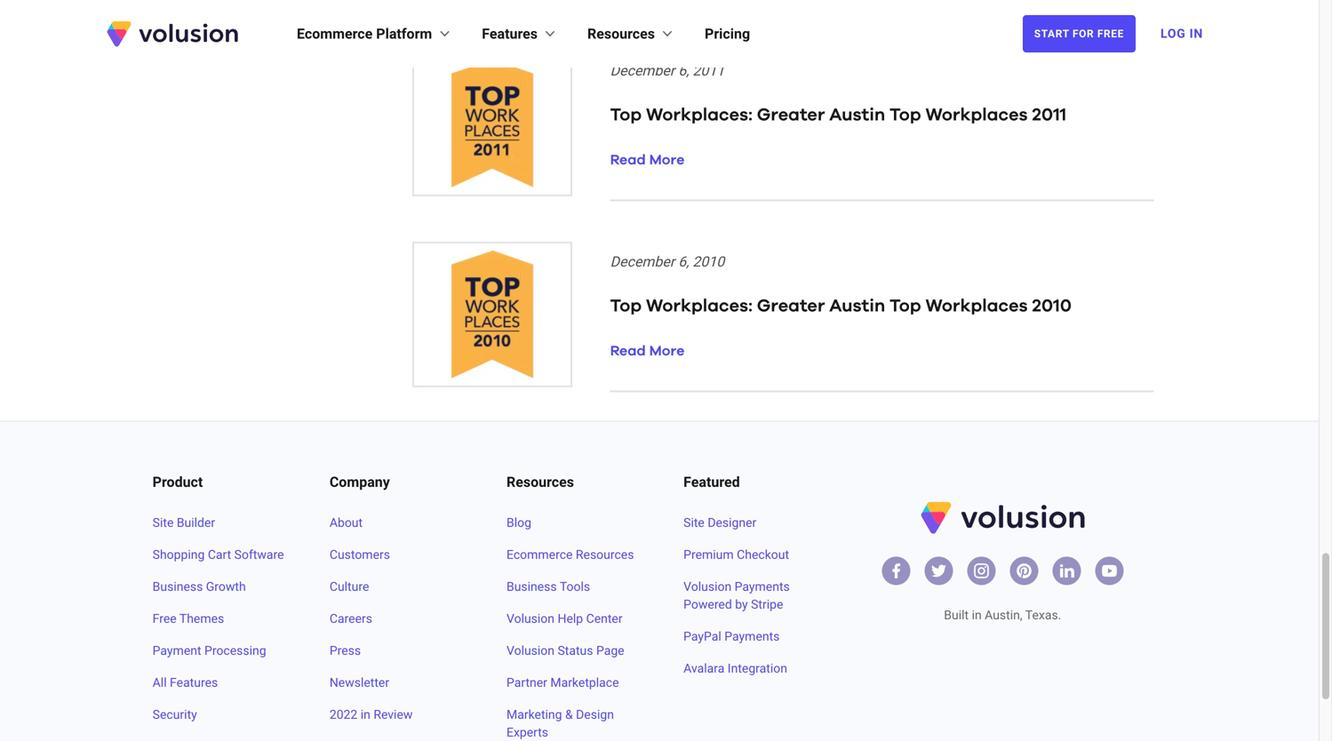 Task type: vqa. For each thing, say whether or not it's contained in the screenshot.
PPC,
no



Task type: describe. For each thing, give the bounding box(es) containing it.
log in link
[[1150, 14, 1214, 53]]

pricing link
[[705, 23, 750, 44]]

texas.
[[1026, 608, 1062, 623]]

marketing & design experts
[[507, 708, 614, 740]]

1 vertical spatial resources
[[507, 474, 574, 491]]

read more for top workplaces: greater austin top workplaces 2011
[[610, 153, 685, 168]]

payment processing link
[[153, 642, 287, 660]]

marketing
[[507, 708, 562, 722]]

newsletter
[[330, 676, 389, 690]]

software
[[234, 548, 284, 562]]

volusion status page
[[507, 644, 624, 658]]

1 logo image from the top
[[412, 0, 572, 5]]

log
[[1161, 26, 1186, 41]]

pinterest image
[[1015, 562, 1033, 580]]

careers
[[330, 612, 372, 626]]

read more link for top workplaces: greater austin top workplaces 2011
[[610, 153, 685, 168]]

review
[[374, 708, 413, 722]]

premium
[[684, 548, 734, 562]]

security
[[153, 708, 197, 722]]

payments for paypal payments
[[725, 629, 780, 644]]

ecommerce for ecommerce resources
[[507, 548, 573, 562]]

processing
[[204, 644, 266, 658]]

by
[[735, 597, 748, 612]]

tools
[[560, 580, 590, 594]]

center
[[586, 612, 623, 626]]

culture link
[[330, 578, 464, 596]]

business for product
[[153, 580, 203, 594]]

marketplace
[[551, 676, 619, 690]]

featured
[[684, 474, 740, 491]]

business tools
[[507, 580, 590, 594]]

page
[[596, 644, 624, 658]]

resources inside ecommerce resources link
[[576, 548, 634, 562]]

ecommerce for ecommerce platform
[[297, 25, 373, 42]]

start for free
[[1034, 28, 1124, 40]]

shopping
[[153, 548, 205, 562]]

volusion status page link
[[507, 642, 641, 660]]

top workplaces: greater austin top workplaces 2010
[[610, 297, 1072, 315]]

log in
[[1161, 26, 1203, 41]]

business tools link
[[507, 578, 641, 596]]

platform
[[376, 25, 432, 42]]

help
[[558, 612, 583, 626]]

read for top workplaces: greater austin top workplaces 2010
[[610, 344, 646, 359]]

6, for top workplaces: greater austin top workplaces 2011
[[678, 62, 689, 79]]

free
[[153, 612, 177, 626]]

powered
[[684, 597, 732, 612]]

ecommerce platform
[[297, 25, 432, 42]]

about link
[[330, 514, 464, 532]]

youtube image
[[1101, 562, 1118, 580]]

0 horizontal spatial features
[[170, 676, 218, 690]]

free
[[1098, 28, 1124, 40]]

austin,
[[985, 608, 1023, 623]]

stripe
[[751, 597, 783, 612]]

logo image for top workplaces: greater austin top workplaces 2010
[[412, 242, 572, 388]]

&
[[565, 708, 573, 722]]

greater for top workplaces: greater austin top workplaces 2010
[[757, 297, 825, 315]]

customers link
[[330, 546, 464, 564]]

blog link
[[507, 514, 641, 532]]

partner marketplace link
[[507, 674, 641, 692]]

growth
[[206, 580, 246, 594]]

partner marketplace
[[507, 676, 619, 690]]

december for top workplaces: greater austin top workplaces 2011
[[610, 62, 675, 79]]

shopping cart software link
[[153, 546, 287, 564]]

resources button
[[588, 23, 676, 44]]

instagram image
[[973, 562, 990, 580]]

in
[[1190, 26, 1203, 41]]

december 6, 2011
[[610, 62, 725, 79]]

resources inside resources 'dropdown button'
[[588, 25, 655, 42]]

1 vertical spatial 2011
[[1032, 106, 1067, 124]]

2022
[[330, 708, 358, 722]]

customers
[[330, 548, 390, 562]]

pricing
[[705, 25, 750, 42]]

business growth
[[153, 580, 246, 594]]

paypal payments
[[684, 629, 780, 644]]

site for product
[[153, 516, 174, 530]]

free themes link
[[153, 610, 287, 628]]

payments for volusion payments powered by stripe
[[735, 580, 790, 594]]

volusion help center link
[[507, 610, 641, 628]]

volusion payments powered by stripe
[[684, 580, 790, 612]]

designer
[[708, 516, 757, 530]]

volusion payments powered by stripe link
[[684, 578, 818, 614]]

all
[[153, 676, 167, 690]]

company
[[330, 474, 390, 491]]

december 6, 2010
[[610, 253, 725, 270]]

start for free link
[[1023, 15, 1136, 52]]



Task type: locate. For each thing, give the bounding box(es) containing it.
ecommerce resources
[[507, 548, 634, 562]]

2022 in review link
[[330, 706, 464, 724]]

cart
[[208, 548, 231, 562]]

newsletter link
[[330, 674, 464, 692]]

press
[[330, 644, 361, 658]]

read more link for top workplaces: greater austin top workplaces 2010
[[610, 344, 685, 359]]

1 vertical spatial ecommerce
[[507, 548, 573, 562]]

2011 down "pricing" "link"
[[693, 62, 725, 79]]

2022 in review
[[330, 708, 413, 722]]

greater for top workplaces: greater austin top workplaces 2011
[[757, 106, 825, 124]]

business left tools
[[507, 580, 557, 594]]

1 vertical spatial more
[[649, 344, 685, 359]]

0 vertical spatial austin
[[830, 106, 885, 124]]

1 horizontal spatial in
[[972, 608, 982, 623]]

built in austin, texas.
[[944, 608, 1062, 623]]

1 vertical spatial logo image
[[412, 51, 572, 196]]

0 vertical spatial 6,
[[678, 62, 689, 79]]

0 vertical spatial workplaces
[[926, 106, 1028, 124]]

top
[[610, 106, 642, 124], [890, 106, 921, 124], [610, 297, 642, 315], [890, 297, 921, 315]]

read more link
[[610, 153, 685, 168], [610, 344, 685, 359]]

1 business from the left
[[153, 580, 203, 594]]

built
[[944, 608, 969, 623]]

free themes
[[153, 612, 224, 626]]

1 vertical spatial 2010
[[1032, 297, 1072, 315]]

workplaces for 2010
[[926, 297, 1028, 315]]

about
[[330, 516, 363, 530]]

in right 2022
[[361, 708, 371, 722]]

checkout
[[737, 548, 789, 562]]

ecommerce inside ecommerce resources link
[[507, 548, 573, 562]]

0 vertical spatial december
[[610, 62, 675, 79]]

premium checkout link
[[684, 546, 818, 564]]

all features
[[153, 676, 218, 690]]

read for top workplaces: greater austin top workplaces 2011
[[610, 153, 646, 168]]

in for review
[[361, 708, 371, 722]]

1 greater from the top
[[757, 106, 825, 124]]

design
[[576, 708, 614, 722]]

0 vertical spatial 2010
[[693, 253, 725, 270]]

workplaces: down december 6, 2011
[[646, 106, 753, 124]]

0 vertical spatial workplaces:
[[646, 106, 753, 124]]

1 workplaces from the top
[[926, 106, 1028, 124]]

top workplaces: greater austin top workplaces 2011
[[610, 106, 1067, 124]]

business for resources
[[507, 580, 557, 594]]

1 read more link from the top
[[610, 153, 685, 168]]

features inside dropdown button
[[482, 25, 538, 42]]

site builder link
[[153, 514, 287, 532]]

volusion inside volusion status page 'link'
[[507, 644, 555, 658]]

payment
[[153, 644, 201, 658]]

avalara integration
[[684, 661, 787, 676]]

1 vertical spatial austin
[[830, 297, 885, 315]]

security link
[[153, 706, 287, 724]]

payments inside volusion payments powered by stripe
[[735, 580, 790, 594]]

1 vertical spatial 6,
[[678, 253, 689, 270]]

read more for top workplaces: greater austin top workplaces 2010
[[610, 344, 685, 359]]

3 logo image from the top
[[412, 242, 572, 388]]

press link
[[330, 642, 464, 660]]

features
[[482, 25, 538, 42], [170, 676, 218, 690]]

ecommerce up business tools
[[507, 548, 573, 562]]

ecommerce inside ecommerce platform dropdown button
[[297, 25, 373, 42]]

1 vertical spatial december
[[610, 253, 675, 270]]

2 read more from the top
[[610, 344, 685, 359]]

1 vertical spatial workplaces:
[[646, 297, 753, 315]]

2 read more link from the top
[[610, 344, 685, 359]]

more
[[649, 153, 685, 168], [649, 344, 685, 359]]

0 horizontal spatial 2011
[[693, 62, 725, 79]]

paypal payments link
[[684, 628, 818, 646]]

1 horizontal spatial business
[[507, 580, 557, 594]]

read
[[610, 153, 646, 168], [610, 344, 646, 359]]

in inside "link"
[[361, 708, 371, 722]]

0 horizontal spatial site
[[153, 516, 174, 530]]

product
[[153, 474, 203, 491]]

linkedin image
[[1058, 562, 1076, 580]]

site for featured
[[684, 516, 705, 530]]

logo image for top workplaces: greater austin top workplaces 2011
[[412, 51, 572, 196]]

2 december from the top
[[610, 253, 675, 270]]

status
[[558, 644, 593, 658]]

business down shopping
[[153, 580, 203, 594]]

1 vertical spatial read more
[[610, 344, 685, 359]]

2 greater from the top
[[757, 297, 825, 315]]

1 vertical spatial workplaces
[[926, 297, 1028, 315]]

volusion for volusion status page
[[507, 644, 555, 658]]

site up premium
[[684, 516, 705, 530]]

0 vertical spatial logo image
[[412, 0, 572, 5]]

read more
[[610, 153, 685, 168], [610, 344, 685, 359]]

volusion up partner
[[507, 644, 555, 658]]

1 horizontal spatial 2010
[[1032, 297, 1072, 315]]

twitter image
[[930, 562, 948, 580]]

ecommerce platform button
[[297, 23, 454, 44]]

business inside "link"
[[153, 580, 203, 594]]

shopping cart software
[[153, 548, 284, 562]]

1 read from the top
[[610, 153, 646, 168]]

1 december from the top
[[610, 62, 675, 79]]

0 horizontal spatial business
[[153, 580, 203, 594]]

1 horizontal spatial 2011
[[1032, 106, 1067, 124]]

in for austin,
[[972, 608, 982, 623]]

2 logo image from the top
[[412, 51, 572, 196]]

1 vertical spatial greater
[[757, 297, 825, 315]]

1 vertical spatial read more link
[[610, 344, 685, 359]]

themes
[[179, 612, 224, 626]]

2 business from the left
[[507, 580, 557, 594]]

blog
[[507, 516, 531, 530]]

0 vertical spatial read more link
[[610, 153, 685, 168]]

2 site from the left
[[684, 516, 705, 530]]

volusion up powered
[[684, 580, 732, 594]]

site left builder
[[153, 516, 174, 530]]

1 more from the top
[[649, 153, 685, 168]]

ecommerce left platform
[[297, 25, 373, 42]]

avalara integration link
[[684, 660, 818, 678]]

0 vertical spatial features
[[482, 25, 538, 42]]

for
[[1073, 28, 1094, 40]]

integration
[[728, 661, 787, 676]]

logo image
[[412, 0, 572, 5], [412, 51, 572, 196], [412, 242, 572, 388]]

0 vertical spatial ecommerce
[[297, 25, 373, 42]]

builder
[[177, 516, 215, 530]]

volusion inside volusion payments powered by stripe
[[684, 580, 732, 594]]

workplaces for 2011
[[926, 106, 1028, 124]]

2 read from the top
[[610, 344, 646, 359]]

1 vertical spatial read
[[610, 344, 646, 359]]

0 vertical spatial in
[[972, 608, 982, 623]]

1 6, from the top
[[678, 62, 689, 79]]

payments up avalara integration link
[[725, 629, 780, 644]]

more for top workplaces: greater austin top workplaces 2011
[[649, 153, 685, 168]]

1 site from the left
[[153, 516, 174, 530]]

workplaces: for top workplaces: greater austin top workplaces 2011
[[646, 106, 753, 124]]

resources up blog
[[507, 474, 574, 491]]

2 workplaces from the top
[[926, 297, 1028, 315]]

all features link
[[153, 674, 287, 692]]

1 vertical spatial payments
[[725, 629, 780, 644]]

workplaces: down december 6, 2010
[[646, 297, 753, 315]]

resources
[[588, 25, 655, 42], [507, 474, 574, 491], [576, 548, 634, 562]]

1 horizontal spatial features
[[482, 25, 538, 42]]

avalara
[[684, 661, 725, 676]]

0 vertical spatial read
[[610, 153, 646, 168]]

volusion for volusion help center
[[507, 612, 555, 626]]

volusion down business tools
[[507, 612, 555, 626]]

0 vertical spatial greater
[[757, 106, 825, 124]]

volusion help center
[[507, 612, 623, 626]]

workplaces:
[[646, 106, 753, 124], [646, 297, 753, 315]]

december
[[610, 62, 675, 79], [610, 253, 675, 270]]

more for top workplaces: greater austin top workplaces 2010
[[649, 344, 685, 359]]

0 vertical spatial volusion
[[684, 580, 732, 594]]

1 vertical spatial in
[[361, 708, 371, 722]]

1 austin from the top
[[830, 106, 885, 124]]

0 horizontal spatial in
[[361, 708, 371, 722]]

site designer link
[[684, 514, 818, 532]]

2 workplaces: from the top
[[646, 297, 753, 315]]

site builder
[[153, 516, 215, 530]]

premium checkout
[[684, 548, 789, 562]]

features button
[[482, 23, 559, 44]]

business growth link
[[153, 578, 287, 596]]

resources up december 6, 2011
[[588, 25, 655, 42]]

1 workplaces: from the top
[[646, 106, 753, 124]]

start
[[1034, 28, 1070, 40]]

volusion inside volusion help center link
[[507, 612, 555, 626]]

0 horizontal spatial ecommerce
[[297, 25, 373, 42]]

payments up the stripe
[[735, 580, 790, 594]]

1 horizontal spatial ecommerce
[[507, 548, 573, 562]]

partner
[[507, 676, 547, 690]]

ecommerce resources link
[[507, 546, 641, 564]]

greater
[[757, 106, 825, 124], [757, 297, 825, 315]]

site inside 'link'
[[153, 516, 174, 530]]

2 vertical spatial volusion
[[507, 644, 555, 658]]

in right built
[[972, 608, 982, 623]]

0 vertical spatial read more
[[610, 153, 685, 168]]

2 more from the top
[[649, 344, 685, 359]]

0 vertical spatial resources
[[588, 25, 655, 42]]

2011
[[693, 62, 725, 79], [1032, 106, 1067, 124]]

0 horizontal spatial 2010
[[693, 253, 725, 270]]

2 austin from the top
[[830, 297, 885, 315]]

careers link
[[330, 610, 464, 628]]

marketing & design experts link
[[507, 706, 641, 741]]

payment processing
[[153, 644, 266, 658]]

1 vertical spatial features
[[170, 676, 218, 690]]

austin for 2011
[[830, 106, 885, 124]]

1 horizontal spatial site
[[684, 516, 705, 530]]

volusion
[[684, 580, 732, 594], [507, 612, 555, 626], [507, 644, 555, 658]]

2 vertical spatial resources
[[576, 548, 634, 562]]

in
[[972, 608, 982, 623], [361, 708, 371, 722]]

0 vertical spatial payments
[[735, 580, 790, 594]]

6, for top workplaces: greater austin top workplaces 2010
[[678, 253, 689, 270]]

2011 down start
[[1032, 106, 1067, 124]]

facebook image
[[887, 562, 905, 580]]

0 vertical spatial more
[[649, 153, 685, 168]]

0 vertical spatial 2011
[[693, 62, 725, 79]]

workplaces: for top workplaces: greater austin top workplaces 2010
[[646, 297, 753, 315]]

culture
[[330, 580, 369, 594]]

resources up tools
[[576, 548, 634, 562]]

austin for 2010
[[830, 297, 885, 315]]

experts
[[507, 725, 548, 740]]

december for top workplaces: greater austin top workplaces 2010
[[610, 253, 675, 270]]

2 vertical spatial logo image
[[412, 242, 572, 388]]

paypal
[[684, 629, 722, 644]]

1 read more from the top
[[610, 153, 685, 168]]

volusion for volusion payments powered by stripe
[[684, 580, 732, 594]]

2 6, from the top
[[678, 253, 689, 270]]

1 vertical spatial volusion
[[507, 612, 555, 626]]



